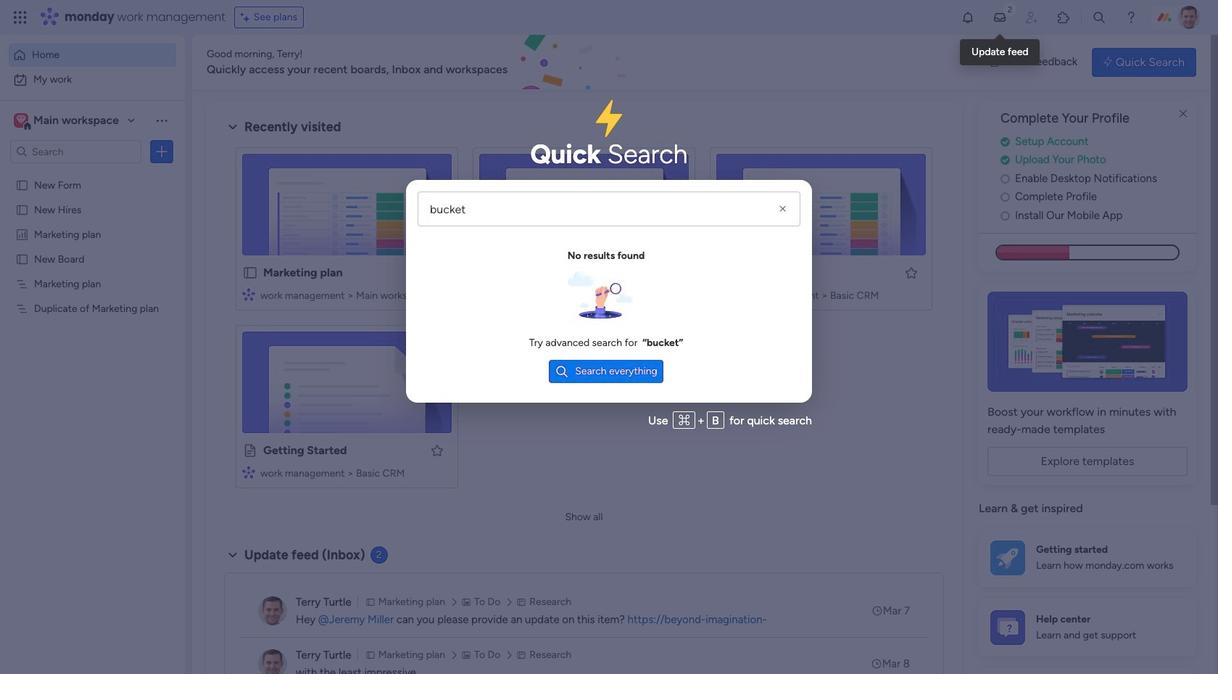 Task type: describe. For each thing, give the bounding box(es) containing it.
help image
[[1125, 10, 1139, 25]]

1 vertical spatial option
[[9, 68, 176, 91]]

2 vertical spatial public board image
[[242, 265, 258, 281]]

2 image
[[1004, 1, 1017, 17]]

1 vertical spatial public board image
[[242, 443, 258, 459]]

v2 bolt switch image
[[1104, 54, 1113, 70]]

check circle image
[[1001, 155, 1011, 166]]

getting started element
[[980, 529, 1197, 587]]

2 terry turtle image from the top
[[258, 649, 287, 674]]

2 vertical spatial option
[[0, 172, 185, 175]]

search everything image
[[1093, 10, 1107, 25]]

quick search results list box
[[224, 136, 945, 506]]

circle o image
[[1001, 173, 1011, 184]]

public dashboard image
[[15, 227, 29, 241]]

component image
[[242, 465, 255, 479]]

help center element
[[980, 598, 1197, 657]]

0 vertical spatial public board image
[[15, 178, 29, 192]]

1 horizontal spatial add to favorites image
[[905, 265, 919, 280]]

1 terry turtle image from the top
[[258, 596, 287, 625]]

2 circle o image from the top
[[1001, 210, 1011, 221]]

1 vertical spatial public board image
[[15, 202, 29, 216]]

clear search image
[[777, 203, 790, 216]]

update feed image
[[993, 10, 1008, 25]]

close update feed (inbox) image
[[224, 546, 242, 564]]

monday marketplace image
[[1057, 10, 1072, 25]]



Task type: vqa. For each thing, say whether or not it's contained in the screenshot.
Clear Search icon
yes



Task type: locate. For each thing, give the bounding box(es) containing it.
0 vertical spatial add to favorites image
[[905, 265, 919, 280]]

add to favorites image
[[905, 265, 919, 280], [430, 443, 445, 457]]

component image
[[242, 288, 255, 301]]

0 vertical spatial terry turtle image
[[258, 596, 287, 625]]

public board image
[[15, 178, 29, 192], [15, 202, 29, 216], [242, 265, 258, 281]]

Search in workspace field
[[30, 143, 121, 160]]

0 horizontal spatial add to favorites image
[[430, 443, 445, 457]]

dapulse x slim image
[[1175, 105, 1193, 123]]

select product image
[[13, 10, 28, 25]]

terry turtle image
[[258, 596, 287, 625], [258, 649, 287, 674]]

v2 user feedback image
[[991, 54, 1002, 70]]

workspace image
[[14, 112, 28, 128]]

1 vertical spatial terry turtle image
[[258, 649, 287, 674]]

1 vertical spatial circle o image
[[1001, 210, 1011, 221]]

1 horizontal spatial public board image
[[242, 443, 258, 459]]

0 horizontal spatial public board image
[[15, 252, 29, 266]]

close recently visited image
[[224, 118, 242, 136]]

public board image up component icon
[[242, 443, 258, 459]]

workspace selection element
[[14, 112, 121, 131]]

1 circle o image from the top
[[1001, 192, 1011, 203]]

2 element
[[371, 546, 388, 564]]

1 vertical spatial add to favorites image
[[430, 443, 445, 457]]

workspace image
[[16, 112, 26, 128]]

see plans image
[[241, 9, 254, 25]]

public board image
[[15, 252, 29, 266], [242, 443, 258, 459]]

public board image down public dashboard image
[[15, 252, 29, 266]]

0 vertical spatial public board image
[[15, 252, 29, 266]]

0 vertical spatial circle o image
[[1001, 192, 1011, 203]]

None search field
[[418, 192, 801, 227]]

list box
[[0, 169, 185, 516]]

notifications image
[[961, 10, 976, 25]]

0 vertical spatial option
[[9, 44, 176, 67]]

option
[[9, 44, 176, 67], [9, 68, 176, 91], [0, 172, 185, 175]]

check circle image
[[1001, 136, 1011, 147]]

Search for boards, dashboards, docs and workspaces search field
[[418, 192, 801, 227]]

circle o image
[[1001, 192, 1011, 203], [1001, 210, 1011, 221]]

terry turtle image
[[1178, 6, 1202, 29]]

templates image image
[[993, 292, 1184, 392]]



